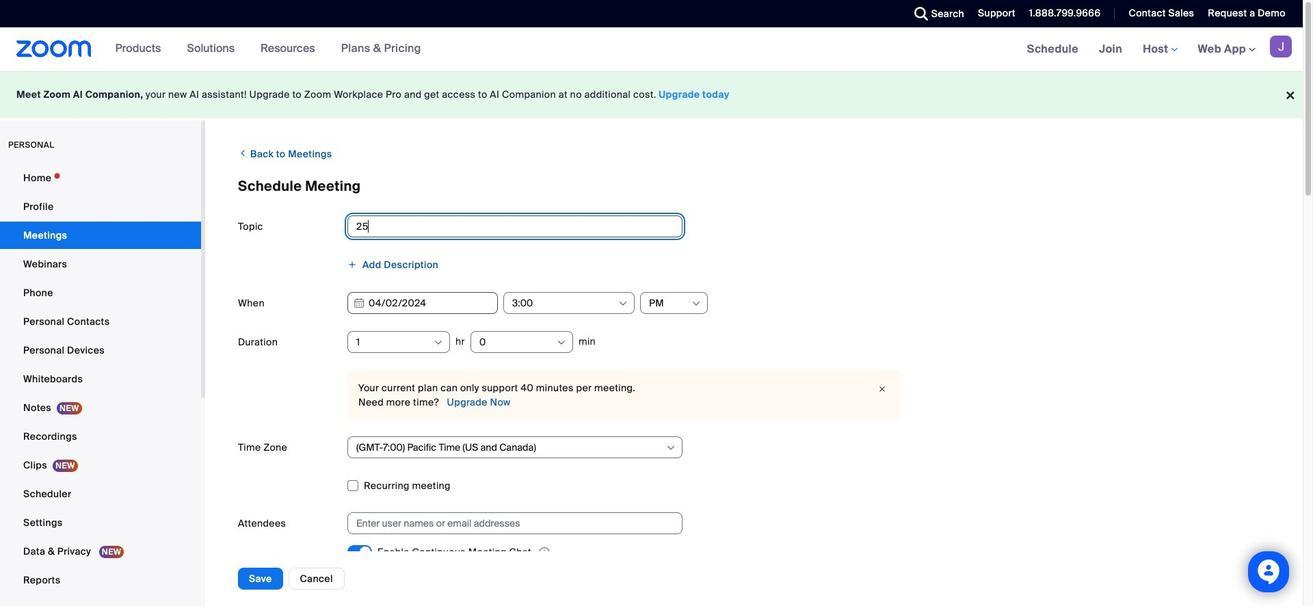 Task type: describe. For each thing, give the bounding box(es) containing it.
meetings navigation
[[1017, 27, 1303, 72]]

choose date text field
[[348, 292, 498, 314]]

0 vertical spatial show options image
[[691, 298, 702, 309]]

zoom logo image
[[16, 40, 91, 57]]

profile picture image
[[1270, 36, 1292, 57]]

learn more about enable continuous meeting chat image
[[535, 547, 554, 559]]

product information navigation
[[105, 27, 432, 71]]

My Meeting text field
[[348, 216, 683, 237]]

0 horizontal spatial show options image
[[433, 337, 444, 348]]

left image
[[238, 146, 248, 160]]

show options image for the select time zone text box
[[666, 443, 677, 454]]



Task type: locate. For each thing, give the bounding box(es) containing it.
personal menu menu
[[0, 164, 201, 595]]

application
[[378, 545, 638, 560]]

add image
[[348, 260, 357, 270]]

Persistent Chat, enter email address,Enter user names or email addresses text field
[[356, 513, 662, 534]]

show options image
[[691, 298, 702, 309], [433, 337, 444, 348]]

show options image
[[618, 298, 629, 309], [556, 337, 567, 348], [666, 443, 677, 454]]

close image
[[874, 382, 891, 396]]

1 vertical spatial show options image
[[433, 337, 444, 348]]

0 horizontal spatial show options image
[[556, 337, 567, 348]]

select time zone text field
[[356, 437, 665, 458]]

1 vertical spatial show options image
[[556, 337, 567, 348]]

0 vertical spatial show options image
[[618, 298, 629, 309]]

2 horizontal spatial show options image
[[666, 443, 677, 454]]

select start time text field
[[512, 293, 617, 313]]

1 horizontal spatial show options image
[[691, 298, 702, 309]]

show options image for select start time text field
[[618, 298, 629, 309]]

footer
[[0, 71, 1303, 118]]

2 vertical spatial show options image
[[666, 443, 677, 454]]

1 horizontal spatial show options image
[[618, 298, 629, 309]]

banner
[[0, 27, 1303, 72]]



Task type: vqa. For each thing, say whether or not it's contained in the screenshot.
reset
no



